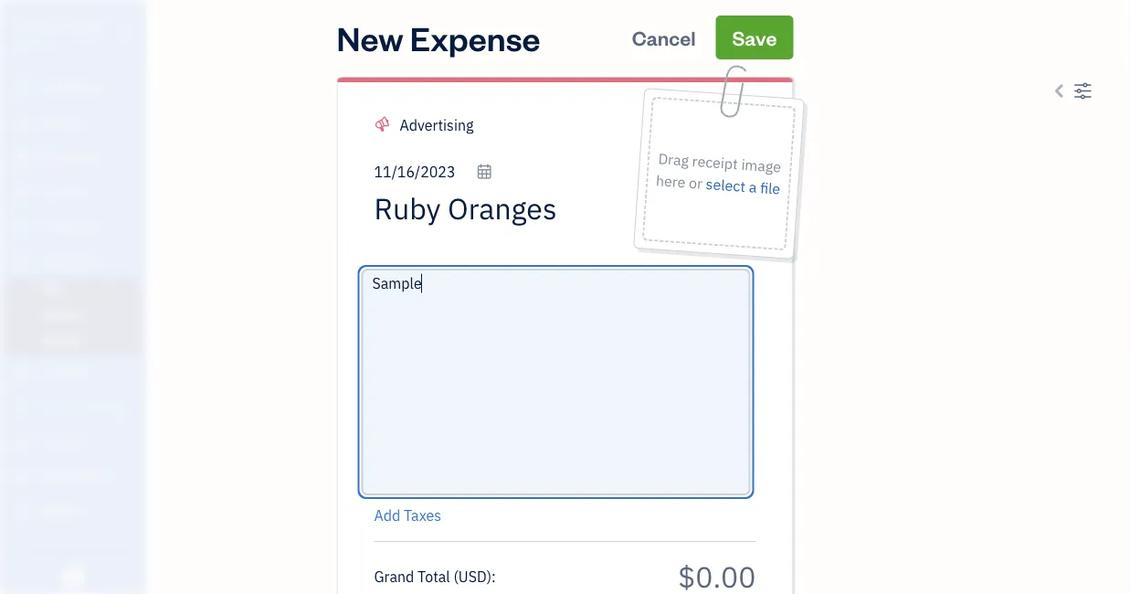 Task type: vqa. For each thing, say whether or not it's contained in the screenshot.
expense icon
yes



Task type: locate. For each thing, give the bounding box(es) containing it.
freshbooks image
[[58, 565, 88, 587]]

receipt
[[692, 151, 739, 174]]

add
[[374, 506, 401, 525]]

estimate image
[[12, 149, 34, 167]]

new expense
[[337, 16, 541, 59]]

or
[[689, 173, 703, 193]]

select a file
[[706, 174, 781, 199]]

invoice image
[[12, 184, 34, 202]]

oranges
[[52, 16, 108, 35]]

payment image
[[12, 218, 34, 237]]

ruby oranges owner
[[15, 16, 108, 51]]

new
[[337, 16, 404, 59]]

ruby
[[15, 16, 49, 35]]

a
[[749, 177, 758, 197]]

grand
[[374, 567, 414, 586]]

add taxes button
[[374, 505, 442, 526]]

select a file button
[[705, 173, 781, 200]]

cancel button
[[616, 16, 713, 59]]

cancel
[[632, 24, 696, 50]]

client image
[[12, 114, 34, 133]]

taxes
[[404, 506, 442, 525]]

drag
[[658, 149, 690, 170]]

chevronleft image
[[1051, 80, 1070, 101]]

Merchant text field
[[374, 190, 624, 227]]

timer image
[[12, 399, 34, 417]]

Description text field
[[365, 272, 747, 492]]

money image
[[12, 433, 34, 452]]

expense image
[[12, 253, 34, 271]]

main element
[[0, 0, 192, 594]]

drag receipt image here or
[[656, 149, 782, 193]]



Task type: describe. For each thing, give the bounding box(es) containing it.
Date in MM/DD/YYYY format text field
[[374, 162, 493, 181]]

dashboard image
[[12, 80, 34, 98]]

save
[[733, 24, 777, 50]]

settings image
[[1074, 80, 1093, 101]]

Amount (USD) text field
[[678, 557, 756, 594]]

expense
[[410, 16, 541, 59]]

project image
[[12, 364, 34, 382]]

add taxes
[[374, 506, 442, 525]]

select
[[706, 174, 746, 196]]

apps image
[[14, 549, 141, 564]]

here
[[656, 171, 686, 192]]

grand total ( usd ):
[[374, 567, 496, 586]]

usd
[[459, 567, 487, 586]]

file
[[760, 178, 781, 199]]

total
[[418, 567, 450, 586]]

(
[[454, 567, 459, 586]]

chart image
[[12, 468, 34, 486]]

save button
[[716, 16, 794, 59]]

image
[[741, 155, 782, 177]]

owner
[[15, 37, 48, 51]]

):
[[487, 567, 496, 586]]

report image
[[12, 503, 34, 521]]

Category text field
[[400, 114, 556, 136]]



